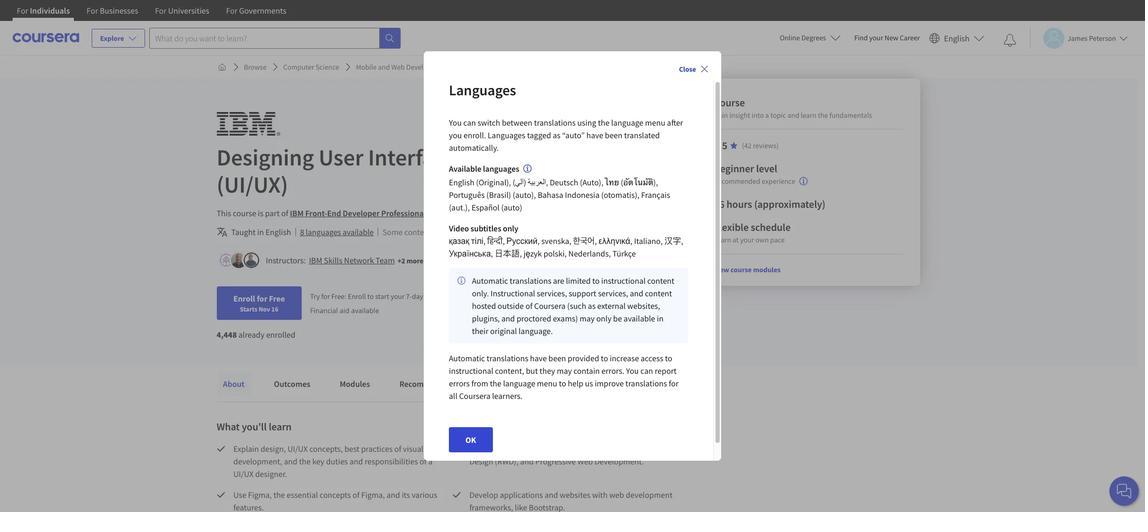 Task type: vqa. For each thing, say whether or not it's contained in the screenshot.
the leftmost Business
no



Task type: describe. For each thing, give the bounding box(es) containing it.
designer.
[[255, 469, 287, 480]]

essential
[[287, 490, 318, 500]]

and right the mobile
[[378, 62, 390, 72]]

translations inside you can switch between translations using the language menu after you enroll. languages tagged as "auto" have been translated automatically.
[[534, 117, 576, 128]]

0 vertical spatial 16
[[714, 198, 725, 211]]

and down best
[[350, 456, 363, 467]]

designing
[[217, 143, 314, 172]]

and inside examine web design methodologies like responsive web design (rwd), and progressive web development.
[[520, 456, 534, 467]]

like inside examine web design methodologies like responsive web design (rwd), and progressive web development.
[[597, 444, 609, 454]]

2 vertical spatial content
[[645, 288, 672, 298]]

professional
[[381, 208, 426, 219]]

1 horizontal spatial ibm
[[309, 255, 322, 266]]

available inside automatic translations are limited to instructional content only. instructional services, support services, and content hosted outside of coursera (such as external websites, plugins, and proctored exams) may only be available in their original language.
[[624, 313, 655, 324]]

career
[[900, 33, 920, 42]]

enroll inside try for free: enroll to start your 7-day full access free trial financial aid available
[[348, 292, 366, 301]]

and up websites,
[[630, 288, 644, 298]]

from
[[472, 378, 488, 389]]

responsive
[[611, 444, 651, 454]]

and down the design,
[[284, 456, 298, 467]]

automatic for automatic translations are limited to instructional content only. instructional services, support services, and content hosted outside of coursera (such as external websites, plugins, and proctored exams) may only be available in their original language.
[[472, 275, 508, 286]]

mobile
[[356, 62, 377, 72]]

nederlands,
[[569, 248, 611, 259]]

modules
[[753, 265, 781, 275]]

web inside develop applications and websites with web development frameworks, like bootstrap.
[[610, 490, 624, 500]]

العربية
[[528, 177, 546, 187]]

4.5
[[714, 139, 728, 152]]

languages inside you can switch between translations using the language menu after you enroll. languages tagged as "auto" have been translated automatically.
[[488, 130, 526, 140]]

user
[[319, 143, 364, 172]]

translations down 'report'
[[626, 378, 667, 389]]

start
[[375, 292, 389, 301]]

various
[[412, 490, 437, 500]]

for for try
[[321, 292, 330, 301]]

be inside automatic translations are limited to instructional content only. instructional services, support services, and content hosted outside of coursera (such as external websites, plugins, and proctored exams) may only be available in their original language.
[[613, 313, 622, 324]]

proctored
[[517, 313, 551, 324]]

recommended
[[714, 177, 761, 186]]

like inside develop applications and websites with web development frameworks, like bootstrap.
[[515, 503, 527, 513]]

websites
[[560, 490, 591, 500]]

16 hours (approximately)
[[714, 198, 826, 211]]

2 services, from the left
[[598, 288, 628, 298]]

of up responsibilities
[[395, 444, 402, 454]]

"auto"
[[562, 130, 585, 140]]

and down the outside
[[502, 313, 515, 324]]

can inside automatic translations have been provided to increase access to instructional content, but they may contain errors. you can report errors from the language menu to help us improve translations for all coursera learners.
[[641, 366, 653, 376]]

modules link
[[334, 373, 376, 396]]

errors.
[[602, 366, 625, 376]]

hours
[[727, 198, 752, 211]]

ไทย
[[605, 177, 619, 187]]

for businesses
[[87, 5, 138, 16]]

level
[[756, 162, 778, 175]]

original
[[490, 326, 517, 336]]

been inside you can switch between translations using the language menu after you enroll. languages tagged as "auto" have been translated automatically.
[[605, 130, 623, 140]]

4,448
[[217, 330, 237, 340]]

to inside automatic translations are limited to instructional content only. instructional services, support services, and content hosted outside of coursera (such as external websites, plugins, and proctored exams) may only be available in their original language.
[[593, 275, 600, 286]]

more
[[407, 256, 424, 266]]

the inside you can switch between translations using the language menu after you enroll. languages tagged as "auto" have been translated automatically.
[[598, 117, 610, 128]]

a inside explain design, ui/ux concepts, best practices of visual development, and the key duties and responsibilities of a ui/ux designer.
[[428, 456, 433, 467]]

of inside automatic translations are limited to instructional content only. instructional services, support services, and content hosted outside of coursera (such as external websites, plugins, and proctored exams) may only be available in their original language.
[[526, 301, 533, 311]]

translated inside you can switch between translations using the language menu after you enroll. languages tagged as "auto" have been translated automatically.
[[624, 130, 660, 140]]

your inside try for free: enroll to start your 7-day full access free trial financial aid available
[[391, 292, 405, 301]]

indonesia
[[565, 189, 600, 200]]

free:
[[331, 292, 347, 301]]

for for governments
[[226, 5, 238, 16]]

explain
[[233, 444, 259, 454]]

0 horizontal spatial may
[[433, 227, 448, 237]]

automatically.
[[449, 142, 499, 153]]

тілі,
[[471, 236, 486, 246]]

english for english (original), العربية (آلي), deutsch (auto), ไทย (อัตโนมัติ), português (brasil) (auto), bahasa indonesia (otomatis), français (aut.), español (auto)
[[449, 177, 475, 187]]

language inside you can switch between translations using the language menu after you enroll. languages tagged as "auto" have been translated automatically.
[[611, 117, 644, 128]]

what
[[217, 420, 240, 433]]

languages for available
[[483, 163, 519, 174]]

more information on translated content image
[[524, 164, 532, 173]]

develop
[[470, 490, 498, 500]]

your inside the flexible schedule learn at your own pace
[[740, 235, 754, 245]]

use
[[233, 490, 247, 500]]

experience
[[762, 177, 796, 186]]

1 horizontal spatial ui/ux
[[288, 444, 308, 454]]

subtitles
[[471, 223, 501, 233]]

+2 more button
[[398, 256, 424, 266]]

español
[[472, 202, 500, 213]]

bahasa
[[538, 189, 564, 200]]

1 vertical spatial learn
[[269, 420, 292, 433]]

8 languages available
[[300, 227, 374, 237]]

1 vertical spatial ui/ux
[[233, 469, 254, 480]]

you
[[449, 130, 462, 140]]

pace
[[771, 235, 785, 245]]

part
[[265, 208, 280, 219]]

about
[[223, 379, 245, 389]]

2 vertical spatial web
[[578, 456, 593, 467]]

(auto),
[[513, 189, 536, 200]]

of down visual
[[420, 456, 427, 467]]

learn
[[714, 235, 731, 245]]

2 figma, from the left
[[361, 490, 385, 500]]

italiano,
[[634, 236, 663, 246]]

applications
[[500, 490, 543, 500]]

universities
[[168, 5, 209, 16]]

increase
[[610, 353, 639, 363]]

and inside designing user interfaces and experiences (ui/ux)
[[470, 143, 508, 172]]

but
[[526, 366, 538, 376]]

responsibilities
[[365, 456, 418, 467]]

testimonials
[[496, 379, 542, 389]]

français
[[641, 189, 670, 200]]

(42 reviews)
[[742, 141, 779, 150]]

you inside you can switch between translations using the language menu after you enroll. languages tagged as "auto" have been translated automatically.
[[449, 117, 462, 128]]

coursera inside automatic translations have been provided to increase access to instructional content, but they may contain errors. you can report errors from the language menu to help us improve translations for all coursera learners.
[[459, 391, 491, 401]]

gain
[[714, 111, 728, 120]]

chat with us image
[[1116, 483, 1133, 500]]

(otomatis),
[[601, 189, 640, 200]]

only inside video subtitles only қазақ тілі, हिन्दी, русский, svenska, 한국어, ελληνικά, italiano, 汉字, українська, 日本語, język polski, nederlands, türkçe
[[503, 223, 519, 233]]

concepts,
[[310, 444, 343, 454]]

develop applications and websites with web development frameworks, like bootstrap.
[[470, 490, 674, 513]]

find your new career link
[[849, 31, 926, 45]]

automatic translations are limited to instructional content only. instructional services, support services, and content hosted outside of coursera (such as external websites, plugins, and proctored exams) may only be available in their original language.
[[472, 275, 675, 336]]

been inside automatic translations have been provided to increase access to instructional content, but they may contain errors. you can report errors from the language menu to help us improve translations for all coursera learners.
[[549, 353, 566, 363]]

日本語,
[[495, 248, 522, 259]]

0 horizontal spatial ibm
[[290, 208, 304, 219]]

0 horizontal spatial english
[[266, 227, 291, 237]]

languages dialog
[[424, 51, 722, 478]]

team
[[376, 255, 395, 266]]

menu inside automatic translations have been provided to increase access to instructional content, but they may contain errors. you can report errors from the language menu to help us improve translations for all coursera learners.
[[537, 378, 557, 389]]

język
[[524, 248, 542, 259]]

external
[[598, 301, 626, 311]]

into
[[752, 111, 764, 120]]

certificate
[[428, 208, 465, 219]]

for for businesses
[[87, 5, 98, 16]]

of right "part" on the left
[[281, 208, 288, 219]]

duties
[[326, 456, 348, 467]]

computer
[[283, 62, 314, 72]]

instructional inside automatic translations have been provided to increase access to instructional content, but they may contain errors. you can report errors from the language menu to help us improve translations for all coursera learners.
[[449, 366, 494, 376]]

to up 'report'
[[665, 353, 673, 363]]

limited
[[566, 275, 591, 286]]

computer science link
[[279, 58, 344, 77]]

science
[[316, 62, 339, 72]]

you'll
[[242, 420, 267, 433]]

polski,
[[544, 248, 567, 259]]

features.
[[233, 503, 264, 513]]

find your new career
[[855, 33, 920, 42]]

exams)
[[553, 313, 578, 324]]

available inside button
[[343, 227, 374, 237]]

as inside automatic translations are limited to instructional content only. instructional services, support services, and content hosted outside of coursera (such as external websites, plugins, and proctored exams) may only be available in their original language.
[[588, 301, 596, 311]]



Task type: locate. For each thing, give the bounding box(es) containing it.
for inside automatic translations have been provided to increase access to instructional content, but they may contain errors. you can report errors from the language menu to help us improve translations for all coursera learners.
[[669, 378, 679, 389]]

web right responsive
[[652, 444, 668, 454]]

3 for from the left
[[155, 5, 167, 16]]

1 horizontal spatial may
[[557, 366, 572, 376]]

1 services, from the left
[[537, 288, 567, 298]]

0 vertical spatial a
[[766, 111, 769, 120]]

enroll
[[348, 292, 366, 301], [233, 293, 255, 304]]

web inside examine web design methodologies like responsive web design (rwd), and progressive web development.
[[501, 444, 516, 454]]

automatic up the errors
[[449, 353, 485, 363]]

1 horizontal spatial a
[[766, 111, 769, 120]]

reviews
[[571, 379, 601, 389]]

0 vertical spatial have
[[587, 130, 604, 140]]

be down external at the bottom right
[[613, 313, 622, 324]]

translations up "content,"
[[487, 353, 529, 363]]

to right limited
[[593, 275, 600, 286]]

been right "auto"
[[605, 130, 623, 140]]

1 horizontal spatial learn
[[801, 111, 817, 120]]

language
[[611, 117, 644, 128], [503, 378, 536, 389]]

may up help
[[557, 366, 572, 376]]

may inside automatic translations have been provided to increase access to instructional content, but they may contain errors. you can report errors from the language menu to help us improve translations for all coursera learners.
[[557, 366, 572, 376]]

1 vertical spatial in
[[657, 313, 664, 324]]

for left universities
[[155, 5, 167, 16]]

1 horizontal spatial in
[[657, 313, 664, 324]]

learn up the design,
[[269, 420, 292, 433]]

own
[[756, 235, 769, 245]]

and inside develop applications and websites with web development frameworks, like bootstrap.
[[545, 490, 558, 500]]

0 horizontal spatial learn
[[269, 420, 292, 433]]

2 horizontal spatial your
[[870, 33, 884, 42]]

0 horizontal spatial in
[[257, 227, 264, 237]]

instructors: ibm skills network team +2 more
[[266, 255, 424, 266]]

16 right 'nov'
[[271, 305, 278, 313]]

the right using
[[598, 117, 610, 128]]

enroll right free:
[[348, 292, 366, 301]]

ui/ux right the design,
[[288, 444, 308, 454]]

1 vertical spatial ibm
[[309, 255, 322, 266]]

1 horizontal spatial figma,
[[361, 490, 385, 500]]

for left businesses
[[87, 5, 98, 16]]

languages inside button
[[306, 227, 341, 237]]

can inside you can switch between translations using the language menu after you enroll. languages tagged as "auto" have been translated automatically.
[[464, 117, 476, 128]]

languages down front-
[[306, 227, 341, 237]]

about link
[[217, 373, 251, 396]]

0 horizontal spatial ui/ux
[[233, 469, 254, 480]]

0 horizontal spatial web
[[391, 62, 405, 72]]

languages down between
[[488, 130, 526, 140]]

front-
[[305, 208, 327, 219]]

in inside automatic translations are limited to instructional content only. instructional services, support services, and content hosted outside of coursera (such as external websites, plugins, and proctored exams) may only be available in their original language.
[[657, 313, 664, 324]]

your right find
[[870, 33, 884, 42]]

menu down they
[[537, 378, 557, 389]]

(auto),
[[580, 177, 604, 187]]

reviews)
[[753, 141, 779, 150]]

1 vertical spatial as
[[588, 301, 596, 311]]

in right taught
[[257, 227, 264, 237]]

0 vertical spatial languages
[[449, 81, 516, 99]]

4 for from the left
[[226, 5, 238, 16]]

learners.
[[492, 391, 523, 401]]

access up 'report'
[[641, 353, 664, 363]]

0 horizontal spatial like
[[515, 503, 527, 513]]

0 vertical spatial access
[[436, 292, 456, 301]]

learn inside course gain insight into a topic and learn the fundamentals
[[801, 111, 817, 120]]

web down methodologies at the bottom
[[578, 456, 593, 467]]

individuals
[[30, 5, 70, 16]]

2 for from the left
[[87, 5, 98, 16]]

language down "content,"
[[503, 378, 536, 389]]

0 vertical spatial languages
[[483, 163, 519, 174]]

language right using
[[611, 117, 644, 128]]

ibm image
[[217, 112, 280, 136]]

0 vertical spatial like
[[597, 444, 609, 454]]

1 vertical spatial english
[[449, 177, 475, 187]]

examine
[[470, 444, 499, 454]]

None search field
[[149, 28, 401, 48]]

have up 'but' on the left
[[530, 353, 547, 363]]

for for enroll
[[257, 293, 267, 304]]

web
[[501, 444, 516, 454], [610, 490, 624, 500]]

1 vertical spatial content
[[648, 275, 675, 286]]

1 vertical spatial course
[[731, 265, 752, 275]]

outcomes link
[[268, 373, 317, 396]]

instructors:
[[266, 255, 306, 266]]

enroll inside 'enroll for free starts nov 16'
[[233, 293, 255, 304]]

to left help
[[559, 378, 566, 389]]

english down "part" on the left
[[266, 227, 291, 237]]

қазақ
[[449, 236, 470, 246]]

you up you
[[449, 117, 462, 128]]

can
[[464, 117, 476, 128], [641, 366, 653, 376]]

1 vertical spatial only
[[597, 313, 612, 324]]

0 horizontal spatial can
[[464, 117, 476, 128]]

1 horizontal spatial web
[[578, 456, 593, 467]]

taught
[[231, 227, 256, 237]]

0 vertical spatial your
[[870, 33, 884, 42]]

16 left hours
[[714, 198, 725, 211]]

to
[[593, 275, 600, 286], [368, 292, 374, 301], [601, 353, 608, 363], [665, 353, 673, 363], [559, 378, 566, 389]]

for for individuals
[[17, 5, 28, 16]]

as left "auto"
[[553, 130, 561, 140]]

of inside use figma, the essential concepts of figma, and its various features.
[[353, 490, 360, 500]]

home image
[[218, 63, 226, 71]]

0 vertical spatial course
[[233, 208, 256, 219]]

0 horizontal spatial for
[[257, 293, 267, 304]]

be right not
[[464, 227, 472, 237]]

0 horizontal spatial languages
[[306, 227, 341, 237]]

1 horizontal spatial languages
[[483, 163, 519, 174]]

some
[[383, 227, 403, 237]]

ibm left front-
[[290, 208, 304, 219]]

its
[[402, 490, 410, 500]]

available right aid
[[351, 306, 379, 315]]

0 vertical spatial menu
[[645, 117, 666, 128]]

1 vertical spatial like
[[515, 503, 527, 513]]

concepts
[[320, 490, 351, 500]]

enroll up starts
[[233, 293, 255, 304]]

may left not
[[433, 227, 448, 237]]

the inside explain design, ui/ux concepts, best practices of visual development, and the key duties and responsibilities of a ui/ux designer.
[[299, 456, 311, 467]]

automatic up only.
[[472, 275, 508, 286]]

ibm left skills
[[309, 255, 322, 266]]

ελληνικά,
[[599, 236, 633, 246]]

this
[[217, 208, 231, 219]]

only
[[503, 223, 519, 233], [597, 313, 612, 324]]

(ui/ux)
[[217, 170, 288, 199]]

a up various
[[428, 456, 433, 467]]

plugins,
[[472, 313, 500, 324]]

1 vertical spatial translated
[[474, 227, 510, 237]]

for down 'report'
[[669, 378, 679, 389]]

flexible
[[714, 221, 749, 234]]

language inside automatic translations have been provided to increase access to instructional content, but they may contain errors. you can report errors from the language menu to help us improve translations for all coursera learners.
[[503, 378, 536, 389]]

0 vertical spatial instructional
[[602, 275, 646, 286]]

automatic translations have been provided to increase access to instructional content, but they may contain errors. you can report errors from the language menu to help us improve translations for all coursera learners.
[[449, 353, 679, 401]]

1 horizontal spatial menu
[[645, 117, 666, 128]]

as right (such
[[588, 301, 596, 311]]

errors
[[449, 378, 470, 389]]

flexible schedule learn at your own pace
[[714, 221, 791, 245]]

+2
[[398, 256, 405, 266]]

1 vertical spatial you
[[626, 366, 639, 376]]

improve
[[595, 378, 624, 389]]

1 horizontal spatial for
[[321, 292, 330, 301]]

1 horizontal spatial access
[[641, 353, 664, 363]]

(rwd),
[[495, 456, 519, 467]]

0 vertical spatial coursera
[[534, 301, 566, 311]]

all
[[449, 391, 458, 401]]

1 vertical spatial instructional
[[449, 366, 494, 376]]

coursera down from
[[459, 391, 491, 401]]

1 horizontal spatial your
[[740, 235, 754, 245]]

汉字,
[[665, 236, 684, 246]]

translated up (อัตโนมัติ),
[[624, 130, 660, 140]]

0 horizontal spatial access
[[436, 292, 456, 301]]

english for english
[[944, 33, 970, 43]]

0 vertical spatial only
[[503, 223, 519, 233]]

available
[[449, 163, 482, 174]]

the right from
[[490, 378, 502, 389]]

available down the developer
[[343, 227, 374, 237]]

figma, up features.
[[248, 490, 272, 500]]

0 vertical spatial been
[[605, 130, 623, 140]]

the inside course gain insight into a topic and learn the fundamentals
[[818, 111, 828, 120]]

computer science
[[283, 62, 339, 72]]

to up the errors.
[[601, 353, 608, 363]]

for for universities
[[155, 5, 167, 16]]

in down websites,
[[657, 313, 664, 324]]

banner navigation
[[8, 0, 295, 29]]

access inside automatic translations have been provided to increase access to instructional content, but they may contain errors. you can report errors from the language menu to help us improve translations for all coursera learners.
[[641, 353, 664, 363]]

english inside "button"
[[944, 33, 970, 43]]

for universities
[[155, 5, 209, 16]]

learn right topic
[[801, 111, 817, 120]]

1 figma, from the left
[[248, 490, 272, 500]]

the
[[818, 111, 828, 120], [598, 117, 610, 128], [490, 378, 502, 389], [299, 456, 311, 467], [274, 490, 285, 500]]

may down (such
[[580, 313, 595, 324]]

web left development
[[391, 62, 405, 72]]

0 horizontal spatial translated
[[474, 227, 510, 237]]

web up (rwd), at the bottom left of page
[[501, 444, 516, 454]]

outcomes
[[274, 379, 310, 389]]

translations up instructional
[[510, 275, 552, 286]]

may inside automatic translations are limited to instructional content only. instructional services, support services, and content hosted outside of coursera (such as external websites, plugins, and proctored exams) may only be available in their original language.
[[580, 313, 595, 324]]

1 vertical spatial menu
[[537, 378, 557, 389]]

1 vertical spatial access
[[641, 353, 664, 363]]

(such
[[567, 301, 586, 311]]

you inside automatic translations have been provided to increase access to instructional content, but they may contain errors. you can report errors from the language menu to help us improve translations for all coursera learners.
[[626, 366, 639, 376]]

1 horizontal spatial like
[[597, 444, 609, 454]]

1 for from the left
[[17, 5, 28, 16]]

experiences
[[513, 143, 630, 172]]

course for this
[[233, 208, 256, 219]]

0 horizontal spatial course
[[233, 208, 256, 219]]

only.
[[472, 288, 489, 298]]

automatic translations are limited to instructional content only. instructional services, support services, and content hosted outside of coursera (such as external websites, plugins, and proctored exams) may only be available in their original language. element
[[449, 268, 689, 344]]

course
[[714, 96, 745, 109]]

the left fundamentals
[[818, 111, 828, 120]]

coursera image
[[13, 29, 79, 46]]

been up they
[[549, 353, 566, 363]]

course for view
[[731, 265, 752, 275]]

2 horizontal spatial english
[[944, 33, 970, 43]]

have inside automatic translations have been provided to increase access to instructional content, but they may contain errors. you can report errors from the language menu to help us improve translations for all coursera learners.
[[530, 353, 547, 363]]

menu inside you can switch between translations using the language menu after you enroll. languages tagged as "auto" have been translated automatically.
[[645, 117, 666, 128]]

coursera inside automatic translations are limited to instructional content only. instructional services, support services, and content hosted outside of coursera (such as external websites, plugins, and proctored exams) may only be available in their original language.
[[534, 301, 566, 311]]

1 horizontal spatial you
[[626, 366, 639, 376]]

0 horizontal spatial your
[[391, 292, 405, 301]]

and up the bootstrap.
[[545, 490, 558, 500]]

using
[[578, 117, 597, 128]]

and right topic
[[788, 111, 800, 120]]

browse
[[244, 62, 267, 72]]

recommendations link
[[393, 373, 473, 396]]

you can switch between translations using the language menu after you enroll. languages tagged as "auto" have been translated automatically.
[[449, 117, 683, 153]]

like down applications
[[515, 503, 527, 513]]

enroll for free starts nov 16
[[233, 293, 285, 313]]

have down using
[[587, 130, 604, 140]]

automatic inside automatic translations have been provided to increase access to instructional content, but they may contain errors. you can report errors from the language menu to help us improve translations for all coursera learners.
[[449, 353, 485, 363]]

translated down español
[[474, 227, 510, 237]]

design
[[470, 456, 493, 467]]

0 horizontal spatial as
[[553, 130, 561, 140]]

key
[[312, 456, 325, 467]]

8
[[300, 227, 304, 237]]

as inside you can switch between translations using the language menu after you enroll. languages tagged as "auto" have been translated automatically.
[[553, 130, 561, 140]]

like up development. at the bottom of the page
[[597, 444, 609, 454]]

and up (original),
[[470, 143, 508, 172]]

for right try
[[321, 292, 330, 301]]

ui/ux down development,
[[233, 469, 254, 480]]

to left "start" at the left of page
[[368, 292, 374, 301]]

1 horizontal spatial translated
[[624, 130, 660, 140]]

corey leong image
[[231, 253, 247, 268]]

access inside try for free: enroll to start your 7-day full access free trial financial aid available
[[436, 292, 456, 301]]

contain
[[574, 366, 600, 376]]

interfaces
[[368, 143, 466, 172]]

starts
[[240, 305, 257, 313]]

2 horizontal spatial web
[[652, 444, 668, 454]]

progressive
[[536, 456, 576, 467]]

1 vertical spatial languages
[[488, 130, 526, 140]]

english up português
[[449, 177, 475, 187]]

development.
[[595, 456, 644, 467]]

a inside course gain insight into a topic and learn the fundamentals
[[766, 111, 769, 120]]

english inside english (original), العربية (آلي), deutsch (auto), ไทย (อัตโนมัติ), português (brasil) (auto), bahasa indonesia (otomatis), français (aut.), español (auto)
[[449, 177, 475, 187]]

0 vertical spatial can
[[464, 117, 476, 128]]

muhammad yahya image
[[243, 253, 259, 268]]

1 horizontal spatial instructional
[[602, 275, 646, 286]]

0 vertical spatial web
[[391, 62, 405, 72]]

your right "at"
[[740, 235, 754, 245]]

1 vertical spatial be
[[613, 313, 622, 324]]

for inside try for free: enroll to start your 7-day full access free trial financial aid available
[[321, 292, 330, 301]]

for left individuals at the top left
[[17, 5, 28, 16]]

been
[[605, 130, 623, 140], [549, 353, 566, 363]]

have inside you can switch between translations using the language menu after you enroll. languages tagged as "auto" have been translated automatically.
[[587, 130, 604, 140]]

mobile and web development
[[356, 62, 448, 72]]

available inside try for free: enroll to start your 7-day full access free trial financial aid available
[[351, 306, 379, 315]]

1 horizontal spatial be
[[613, 313, 622, 324]]

of up proctored
[[526, 301, 533, 311]]

automatic
[[472, 275, 508, 286], [449, 353, 485, 363]]

english (original), العربية (آلي), deutsch (auto), ไทย (อัตโนมัติ), português (brasil) (auto), bahasa indonesia (otomatis), français (aut.), español (auto)
[[449, 177, 670, 213]]

the down designer.
[[274, 490, 285, 500]]

1 vertical spatial been
[[549, 353, 566, 363]]

you down "increase"
[[626, 366, 639, 376]]

0 vertical spatial ui/ux
[[288, 444, 308, 454]]

the inside use figma, the essential concepts of figma, and its various features.
[[274, 490, 285, 500]]

development,
[[233, 456, 282, 467]]

1 vertical spatial language
[[503, 378, 536, 389]]

what you'll learn
[[217, 420, 292, 433]]

0 horizontal spatial menu
[[537, 378, 557, 389]]

services,
[[537, 288, 567, 298], [598, 288, 628, 298]]

the inside automatic translations have been provided to increase access to instructional content, but they may contain errors. you can report errors from the language menu to help us improve translations for all coursera learners.
[[490, 378, 502, 389]]

for
[[321, 292, 330, 301], [257, 293, 267, 304], [669, 378, 679, 389]]

this course is part of ibm front-end developer professional certificate
[[217, 208, 465, 219]]

1 vertical spatial languages
[[306, 227, 341, 237]]

enrolled
[[266, 330, 296, 340]]

1 vertical spatial web
[[652, 444, 668, 454]]

show notifications image
[[1004, 34, 1017, 47]]

video subtitles only қазақ тілі, हिन्दी, русский, svenska, 한국어, ελληνικά, italiano, 汉字, українська, 日本語, język polski, nederlands, türkçe
[[449, 223, 684, 259]]

for left the governments on the left top of the page
[[226, 5, 238, 16]]

nov
[[259, 305, 270, 313]]

your inside find your new career link
[[870, 33, 884, 42]]

0 vertical spatial be
[[464, 227, 472, 237]]

0 horizontal spatial figma,
[[248, 490, 272, 500]]

english right career
[[944, 33, 970, 43]]

and inside course gain insight into a topic and learn the fundamentals
[[788, 111, 800, 120]]

and inside use figma, the essential concepts of figma, and its various features.
[[387, 490, 400, 500]]

the left key
[[299, 456, 311, 467]]

1 horizontal spatial coursera
[[534, 301, 566, 311]]

only down external at the bottom right
[[597, 313, 612, 324]]

instructional down the türkçe
[[602, 275, 646, 286]]

1 horizontal spatial as
[[588, 301, 596, 311]]

0 horizontal spatial language
[[503, 378, 536, 389]]

automatic for automatic translations have been provided to increase access to instructional content, but they may contain errors. you can report errors from the language menu to help us improve translations for all coursera learners.
[[449, 353, 485, 363]]

ibm skills network team image
[[218, 253, 234, 268]]

русский,
[[507, 236, 540, 246]]

7-
[[406, 292, 412, 301]]

0 horizontal spatial a
[[428, 456, 433, 467]]

0 horizontal spatial web
[[501, 444, 516, 454]]

languages up (original),
[[483, 163, 519, 174]]

translations up tagged
[[534, 117, 576, 128]]

access right full
[[436, 292, 456, 301]]

to inside try for free: enroll to start your 7-day full access free trial financial aid available
[[368, 292, 374, 301]]

0 vertical spatial you
[[449, 117, 462, 128]]

fundamentals
[[830, 111, 872, 120]]

financial aid available button
[[310, 306, 379, 315]]

reviews link
[[565, 373, 607, 396]]

instructional inside automatic translations are limited to instructional content only. instructional services, support services, and content hosted outside of coursera (such as external websites, plugins, and proctored exams) may only be available in their original language.
[[602, 275, 646, 286]]

1 horizontal spatial can
[[641, 366, 653, 376]]

1 vertical spatial coursera
[[459, 391, 491, 401]]

16 inside 'enroll for free starts nov 16'
[[271, 305, 278, 313]]

0 horizontal spatial enroll
[[233, 293, 255, 304]]

1 horizontal spatial language
[[611, 117, 644, 128]]

services, up external at the bottom right
[[598, 288, 628, 298]]

0 horizontal spatial services,
[[537, 288, 567, 298]]

available down websites,
[[624, 313, 655, 324]]

0 vertical spatial english
[[944, 33, 970, 43]]

1 horizontal spatial 16
[[714, 198, 725, 211]]

schedule
[[751, 221, 791, 234]]

2 vertical spatial may
[[557, 366, 572, 376]]

can left 'report'
[[641, 366, 653, 376]]

menu left after
[[645, 117, 666, 128]]

instructional
[[602, 275, 646, 286], [449, 366, 494, 376]]

українська,
[[449, 248, 493, 259]]

content,
[[495, 366, 524, 376]]

languages up switch
[[449, 81, 516, 99]]

in
[[257, 227, 264, 237], [657, 313, 664, 324]]

figma, left its
[[361, 490, 385, 500]]

1 horizontal spatial enroll
[[348, 292, 366, 301]]

translated
[[624, 130, 660, 140], [474, 227, 510, 237]]

translations inside automatic translations are limited to instructional content only. instructional services, support services, and content hosted outside of coursera (such as external websites, plugins, and proctored exams) may only be available in their original language.
[[510, 275, 552, 286]]

languages inside dialog
[[483, 163, 519, 174]]

services, down are
[[537, 288, 567, 298]]

course right view
[[731, 265, 752, 275]]

web right with in the right of the page
[[610, 490, 624, 500]]

may
[[433, 227, 448, 237], [580, 313, 595, 324], [557, 366, 572, 376]]

only inside automatic translations are limited to instructional content only. instructional services, support services, and content hosted outside of coursera (such as external websites, plugins, and proctored exams) may only be available in their original language.
[[597, 313, 612, 324]]

0 horizontal spatial 16
[[271, 305, 278, 313]]

1 vertical spatial web
[[610, 490, 624, 500]]

(42
[[742, 141, 752, 150]]

0 horizontal spatial have
[[530, 353, 547, 363]]

and left its
[[387, 490, 400, 500]]

1 vertical spatial your
[[740, 235, 754, 245]]

türkçe
[[613, 248, 636, 259]]

instructional
[[491, 288, 535, 298]]

your left the 7-
[[391, 292, 405, 301]]

for up 'nov'
[[257, 293, 267, 304]]

coursera up exams)
[[534, 301, 566, 311]]

languages for 8
[[306, 227, 341, 237]]

view course modules link
[[714, 265, 781, 275]]

automatic inside automatic translations are limited to instructional content only. instructional services, support services, and content hosted outside of coursera (such as external websites, plugins, and proctored exams) may only be available in their original language.
[[472, 275, 508, 286]]

support
[[569, 288, 597, 298]]

2 vertical spatial your
[[391, 292, 405, 301]]

8 languages available button
[[300, 226, 374, 238]]

0 vertical spatial language
[[611, 117, 644, 128]]

course left is
[[233, 208, 256, 219]]

1 horizontal spatial web
[[610, 490, 624, 500]]

of right concepts
[[353, 490, 360, 500]]

try for free: enroll to start your 7-day full access free trial financial aid available
[[310, 292, 483, 315]]

1 vertical spatial have
[[530, 353, 547, 363]]

for inside 'enroll for free starts nov 16'
[[257, 293, 267, 304]]

0 vertical spatial content
[[405, 227, 432, 237]]

0 vertical spatial web
[[501, 444, 516, 454]]



